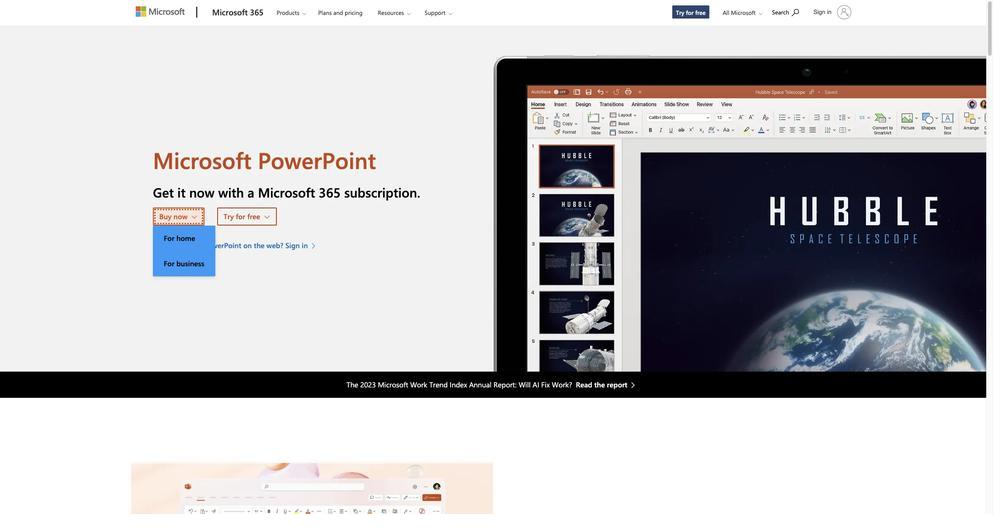 Task type: vqa. For each thing, say whether or not it's contained in the screenshot.
users to the top
no



Task type: describe. For each thing, give the bounding box(es) containing it.
support button
[[417, 0, 460, 25]]

microsoft image
[[136, 6, 185, 17]]

microsoft 365 link
[[208, 0, 268, 25]]

device screen showing a presentation open in powerpoint image
[[493, 25, 987, 372]]

0 horizontal spatial 365
[[250, 7, 264, 18]]

pricing
[[345, 9, 363, 16]]

looking to use powerpoint on the web? sign in
[[153, 241, 308, 250]]

with
[[218, 184, 244, 201]]

sign in
[[814, 9, 832, 15]]

products button
[[269, 0, 314, 25]]

looking to use powerpoint on the web? sign in link
[[153, 240, 320, 251]]

buy now
[[159, 212, 188, 221]]

ai
[[533, 380, 539, 390]]

get
[[153, 184, 174, 201]]

plans
[[318, 9, 332, 16]]

free for try for free dropdown button
[[247, 212, 260, 221]]

and
[[333, 9, 343, 16]]

try for try for free dropdown button
[[224, 212, 234, 221]]

fix
[[541, 380, 550, 390]]

on
[[243, 241, 252, 250]]

free for try for free link
[[696, 9, 706, 16]]

report
[[607, 380, 628, 390]]

for home link
[[153, 226, 215, 251]]

Search search field
[[768, 1, 808, 22]]

buy now button
[[153, 208, 204, 226]]

all microsoft button
[[716, 0, 767, 25]]

in inside sign in link
[[827, 9, 832, 15]]

for for try for free dropdown button
[[236, 212, 245, 221]]

for home
[[164, 233, 195, 243]]

for business
[[164, 259, 204, 268]]

in inside looking to use powerpoint on the web? sign in link
[[302, 241, 308, 250]]

for business link
[[153, 251, 215, 276]]

plans and pricing
[[318, 9, 363, 16]]

1 vertical spatial powerpoint
[[204, 241, 241, 250]]

products
[[277, 9, 300, 16]]

the inside looking to use powerpoint on the web? sign in link
[[254, 241, 265, 250]]

try for free link
[[672, 5, 710, 19]]



Task type: locate. For each thing, give the bounding box(es) containing it.
1 for from the top
[[164, 233, 175, 243]]

0 vertical spatial for
[[686, 9, 694, 16]]

to
[[181, 241, 188, 250]]

annual
[[469, 380, 492, 390]]

report:
[[494, 380, 517, 390]]

for down with
[[236, 212, 245, 221]]

0 vertical spatial in
[[827, 9, 832, 15]]

1 horizontal spatial try for free
[[676, 9, 706, 16]]

for down looking
[[164, 259, 175, 268]]

0 horizontal spatial sign
[[286, 241, 300, 250]]

search
[[772, 8, 790, 16]]

now
[[189, 184, 215, 201], [174, 212, 188, 221]]

work?
[[552, 380, 572, 390]]

1 vertical spatial the
[[595, 380, 605, 390]]

1 vertical spatial now
[[174, 212, 188, 221]]

microsoft
[[212, 7, 248, 18], [731, 9, 756, 16], [153, 145, 252, 175], [258, 184, 315, 201], [378, 380, 408, 390]]

the right read
[[595, 380, 605, 390]]

0 horizontal spatial powerpoint
[[204, 241, 241, 250]]

resources button
[[370, 0, 418, 25]]

1 vertical spatial try for free
[[224, 212, 260, 221]]

a
[[248, 184, 254, 201]]

buy now element
[[153, 226, 215, 276]]

0 horizontal spatial try for free
[[224, 212, 260, 221]]

buy
[[159, 212, 172, 221]]

1 vertical spatial for
[[236, 212, 245, 221]]

1 horizontal spatial powerpoint
[[258, 145, 376, 175]]

for inside try for free dropdown button
[[236, 212, 245, 221]]

try for try for free link
[[676, 9, 685, 16]]

0 vertical spatial try
[[676, 9, 685, 16]]

get it now with a microsoft 365 subscription.
[[153, 184, 420, 201]]

read the report link
[[576, 380, 640, 391]]

looking
[[153, 241, 179, 250]]

will
[[519, 380, 531, 390]]

1 horizontal spatial try
[[676, 9, 685, 16]]

in
[[827, 9, 832, 15], [302, 241, 308, 250]]

1 vertical spatial in
[[302, 241, 308, 250]]

1 horizontal spatial 365
[[319, 184, 341, 201]]

now right it
[[189, 184, 215, 201]]

365
[[250, 7, 264, 18], [319, 184, 341, 201]]

plans and pricing link
[[314, 0, 367, 22]]

free left all
[[696, 9, 706, 16]]

powerpoint
[[258, 145, 376, 175], [204, 241, 241, 250]]

home
[[176, 233, 195, 243]]

1 horizontal spatial the
[[595, 380, 605, 390]]

0 vertical spatial powerpoint
[[258, 145, 376, 175]]

try for free inside dropdown button
[[224, 212, 260, 221]]

for inside try for free link
[[686, 9, 694, 16]]

0 horizontal spatial for
[[236, 212, 245, 221]]

for inside "link"
[[164, 233, 175, 243]]

the
[[347, 380, 358, 390]]

microsoft 365
[[212, 7, 264, 18]]

1 vertical spatial 365
[[319, 184, 341, 201]]

sign right web?
[[286, 241, 300, 250]]

free down a
[[247, 212, 260, 221]]

2023
[[360, 380, 376, 390]]

free
[[696, 9, 706, 16], [247, 212, 260, 221]]

1 horizontal spatial sign
[[814, 9, 826, 15]]

try for free
[[676, 9, 706, 16], [224, 212, 260, 221]]

all
[[723, 9, 730, 16]]

for
[[686, 9, 694, 16], [236, 212, 245, 221]]

for
[[164, 233, 175, 243], [164, 259, 175, 268]]

for for for home
[[164, 233, 175, 243]]

business
[[176, 259, 204, 268]]

try inside dropdown button
[[224, 212, 234, 221]]

the
[[254, 241, 265, 250], [595, 380, 605, 390]]

powerpoint up get it now with a microsoft 365 subscription.
[[258, 145, 376, 175]]

the right on
[[254, 241, 265, 250]]

the 2023 microsoft work trend index annual report: will ai fix work? read the report
[[347, 380, 628, 390]]

try
[[676, 9, 685, 16], [224, 212, 234, 221]]

try for free for try for free dropdown button
[[224, 212, 260, 221]]

all microsoft
[[723, 9, 756, 16]]

try for free button
[[217, 208, 277, 226]]

now right buy
[[174, 212, 188, 221]]

now inside dropdown button
[[174, 212, 188, 221]]

1 vertical spatial free
[[247, 212, 260, 221]]

powerpoint left on
[[204, 241, 241, 250]]

for for for business
[[164, 259, 175, 268]]

trend
[[430, 380, 448, 390]]

search button
[[768, 1, 803, 22]]

1 vertical spatial sign
[[286, 241, 300, 250]]

1 horizontal spatial now
[[189, 184, 215, 201]]

1 vertical spatial try
[[224, 212, 234, 221]]

0 horizontal spatial try
[[224, 212, 234, 221]]

for left all
[[686, 9, 694, 16]]

for left home
[[164, 233, 175, 243]]

it
[[177, 184, 186, 201]]

in right web?
[[302, 241, 308, 250]]

0 horizontal spatial the
[[254, 241, 265, 250]]

subscription.
[[344, 184, 420, 201]]

0 vertical spatial the
[[254, 241, 265, 250]]

microsoft powerpoint
[[153, 145, 376, 175]]

resources
[[378, 9, 404, 16]]

for for try for free link
[[686, 9, 694, 16]]

0 horizontal spatial free
[[247, 212, 260, 221]]

1 horizontal spatial for
[[686, 9, 694, 16]]

microsoft inside dropdown button
[[731, 9, 756, 16]]

sign in link
[[808, 1, 855, 23]]

0 horizontal spatial now
[[174, 212, 188, 221]]

work
[[410, 380, 428, 390]]

support
[[425, 9, 446, 16]]

0 vertical spatial try for free
[[676, 9, 706, 16]]

sign
[[814, 9, 826, 15], [286, 241, 300, 250]]

index
[[450, 380, 467, 390]]

try for free for try for free link
[[676, 9, 706, 16]]

0 vertical spatial now
[[189, 184, 215, 201]]

0 vertical spatial sign
[[814, 9, 826, 15]]

2 for from the top
[[164, 259, 175, 268]]

1 vertical spatial for
[[164, 259, 175, 268]]

read
[[576, 380, 593, 390]]

0 vertical spatial for
[[164, 233, 175, 243]]

use
[[190, 241, 202, 250]]

1 horizontal spatial in
[[827, 9, 832, 15]]

in right "search" search box
[[827, 9, 832, 15]]

0 vertical spatial free
[[696, 9, 706, 16]]

sign right "search" search box
[[814, 9, 826, 15]]

web?
[[267, 241, 284, 250]]

try for free down a
[[224, 212, 260, 221]]

free inside dropdown button
[[247, 212, 260, 221]]

1 horizontal spatial free
[[696, 9, 706, 16]]

0 horizontal spatial in
[[302, 241, 308, 250]]

0 vertical spatial 365
[[250, 7, 264, 18]]

try for free left all
[[676, 9, 706, 16]]



